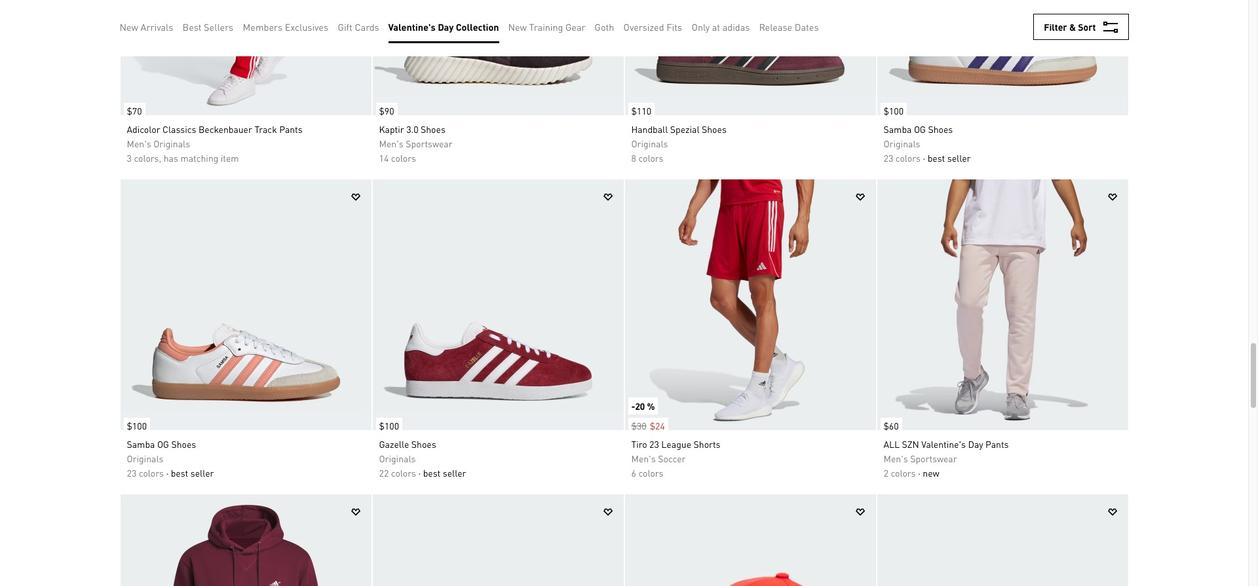 Task type: locate. For each thing, give the bounding box(es) containing it.
0 vertical spatial day
[[438, 21, 454, 33]]

0 horizontal spatial new
[[120, 21, 138, 33]]

2
[[884, 467, 888, 479]]

originals white samba og shoes image
[[877, 0, 1128, 115], [120, 180, 371, 430]]

1 horizontal spatial day
[[968, 438, 983, 450]]

sportswear down 3.0 in the top of the page
[[406, 138, 453, 149]]

goth link
[[595, 20, 614, 34]]

sellers
[[204, 21, 233, 33]]

samba og shoes originals 23 colors · best seller
[[884, 123, 971, 164], [127, 438, 214, 479]]

adicolor classics beckenbauer track pants men's originals 3 colors, has matching item
[[127, 123, 302, 164]]

men's down tiro
[[631, 453, 656, 465]]

1 horizontal spatial seller
[[443, 467, 466, 479]]

0 vertical spatial samba
[[884, 123, 912, 135]]

2 vertical spatial 23
[[127, 467, 136, 479]]

1 horizontal spatial samba
[[884, 123, 912, 135]]

1 horizontal spatial pants
[[985, 438, 1009, 450]]

1 vertical spatial day
[[968, 438, 983, 450]]

1 horizontal spatial $100 link
[[373, 411, 402, 434]]

training
[[529, 21, 563, 33]]

1 vertical spatial samba
[[127, 438, 155, 450]]

shoes inside handball spezial shoes originals 8 colors
[[702, 123, 727, 135]]

2 horizontal spatial $100
[[884, 105, 904, 117]]

new for new arrivals
[[120, 21, 138, 33]]

best for the top 'originals white samba og shoes' image
[[928, 152, 945, 164]]

colors inside tiro 23 league shorts men's soccer 6 colors
[[638, 467, 663, 479]]

colors,
[[134, 152, 161, 164]]

men's
[[127, 138, 151, 149], [379, 138, 403, 149], [631, 453, 656, 465], [884, 453, 908, 465]]

new training gear
[[508, 21, 586, 33]]

list containing new arrivals
[[120, 10, 828, 43]]

samba for the bottommost 'originals white samba og shoes' image
[[127, 438, 155, 450]]

seller for the bottommost 'originals white samba og shoes' image
[[190, 467, 214, 479]]

best
[[928, 152, 945, 164], [171, 467, 188, 479], [423, 467, 440, 479]]

day right szn
[[968, 438, 983, 450]]

0 horizontal spatial samba
[[127, 438, 155, 450]]

0 horizontal spatial 23
[[127, 467, 136, 479]]

sportswear up new
[[910, 453, 957, 465]]

fits
[[666, 21, 682, 33]]

new left training
[[508, 21, 527, 33]]

0 horizontal spatial pants
[[279, 123, 302, 135]]

gift cards link
[[338, 20, 379, 34]]

release dates
[[759, 21, 819, 33]]

men's inside tiro 23 league shorts men's soccer 6 colors
[[631, 453, 656, 465]]

2 horizontal spatial seller
[[947, 152, 971, 164]]

22
[[379, 467, 389, 479]]

men's sportswear pink all szn valentine's day pants image
[[877, 180, 1128, 430]]

gift cards
[[338, 21, 379, 33]]

gazelle
[[379, 438, 409, 450]]

sportswear inside all szn valentine's day pants men's sportswear 2 colors · new
[[910, 453, 957, 465]]

1 horizontal spatial valentine's
[[921, 438, 966, 450]]

0 horizontal spatial day
[[438, 21, 454, 33]]

list
[[120, 10, 828, 43]]

0 horizontal spatial valentine's
[[388, 21, 436, 33]]

colors inside kaptir 3.0 shoes men's sportswear 14 colors
[[391, 152, 416, 164]]

·
[[923, 152, 925, 164], [166, 467, 169, 479], [418, 467, 421, 479], [918, 467, 921, 479]]

men's down kaptir
[[379, 138, 403, 149]]

$100
[[884, 105, 904, 117], [127, 420, 147, 432], [379, 420, 399, 432]]

pants inside all szn valentine's day pants men's sportswear 2 colors · new
[[985, 438, 1009, 450]]

new arrivals
[[120, 21, 173, 33]]

originals red adi dassler cap image
[[625, 495, 876, 586]]

tiro
[[631, 438, 647, 450]]

men's originals red adicolor classics beckenbauer track pants image
[[120, 0, 371, 115]]

1 horizontal spatial sportswear
[[910, 453, 957, 465]]

soccer
[[658, 453, 686, 465]]

3.0
[[406, 123, 418, 135]]

originals burgundy gazelle shoes image
[[373, 180, 623, 430]]

1 vertical spatial valentine's
[[921, 438, 966, 450]]

new
[[923, 467, 939, 479]]

valentine's
[[388, 21, 436, 33], [921, 438, 966, 450]]

shoes inside kaptir 3.0 shoes men's sportswear 14 colors
[[421, 123, 446, 135]]

$60
[[884, 420, 899, 432]]

best for the bottommost 'originals white samba og shoes' image
[[171, 467, 188, 479]]

0 horizontal spatial $100
[[127, 420, 147, 432]]

at
[[712, 21, 720, 33]]

originals inside handball spezial shoes originals 8 colors
[[631, 138, 668, 149]]

1 horizontal spatial originals white samba og shoes image
[[877, 0, 1128, 115]]

0 horizontal spatial og
[[157, 438, 169, 450]]

0 horizontal spatial $100 link
[[120, 411, 150, 434]]

valentine's right cards
[[388, 21, 436, 33]]

2 horizontal spatial 23
[[884, 152, 893, 164]]

$30 $24
[[631, 420, 665, 432]]

new inside new training gear link
[[508, 21, 527, 33]]

dates
[[795, 21, 819, 33]]

adicolor
[[127, 123, 160, 135]]

2 new from the left
[[508, 21, 527, 33]]

1 horizontal spatial samba og shoes originals 23 colors · best seller
[[884, 123, 971, 164]]

exclusives
[[285, 21, 328, 33]]

originals inside gazelle shoes originals 22 colors · best seller
[[379, 453, 416, 465]]

0 vertical spatial 23
[[884, 152, 893, 164]]

men's down all
[[884, 453, 908, 465]]

1 vertical spatial sportswear
[[910, 453, 957, 465]]

collection
[[456, 21, 499, 33]]

$30
[[631, 420, 646, 432]]

release dates link
[[759, 20, 819, 34]]

$90
[[379, 105, 394, 117]]

$100 link
[[877, 96, 907, 119], [120, 411, 150, 434], [373, 411, 402, 434]]

valentine's up new
[[921, 438, 966, 450]]

23 inside tiro 23 league shorts men's soccer 6 colors
[[649, 438, 659, 450]]

0 horizontal spatial best
[[171, 467, 188, 479]]

1 vertical spatial samba og shoes originals 23 colors · best seller
[[127, 438, 214, 479]]

league
[[661, 438, 691, 450]]

1 horizontal spatial best
[[423, 467, 440, 479]]

samba
[[884, 123, 912, 135], [127, 438, 155, 450]]

shoes for $110
[[702, 123, 727, 135]]

1 horizontal spatial 23
[[649, 438, 659, 450]]

23
[[884, 152, 893, 164], [649, 438, 659, 450], [127, 467, 136, 479]]

0 horizontal spatial originals white samba og shoes image
[[120, 180, 371, 430]]

members exclusives link
[[243, 20, 328, 34]]

sportswear inside kaptir 3.0 shoes men's sportswear 14 colors
[[406, 138, 453, 149]]

filter & sort button
[[1033, 14, 1129, 40]]

1 horizontal spatial new
[[508, 21, 527, 33]]

1 new from the left
[[120, 21, 138, 33]]

0 horizontal spatial samba og shoes originals 23 colors · best seller
[[127, 438, 214, 479]]

colors
[[391, 152, 416, 164], [638, 152, 663, 164], [896, 152, 921, 164], [139, 467, 164, 479], [391, 467, 416, 479], [638, 467, 663, 479], [891, 467, 916, 479]]

day inside all szn valentine's day pants men's sportswear 2 colors · new
[[968, 438, 983, 450]]

pants inside adicolor classics beckenbauer track pants men's originals 3 colors, has matching item
[[279, 123, 302, 135]]

beckenbauer
[[198, 123, 252, 135]]

0 horizontal spatial seller
[[190, 467, 214, 479]]

originals
[[153, 138, 190, 149], [631, 138, 668, 149], [884, 138, 920, 149], [127, 453, 163, 465], [379, 453, 416, 465]]

new
[[120, 21, 138, 33], [508, 21, 527, 33]]

samba og shoes originals 23 colors · best seller for the top 'originals white samba og shoes' image
[[884, 123, 971, 164]]

filter & sort
[[1044, 21, 1096, 33]]

23 for the bottommost 'originals white samba og shoes' image
[[127, 467, 136, 479]]

men's sportswear burgundy kaptir 3.0 shoes image
[[373, 0, 623, 115]]

2 horizontal spatial best
[[928, 152, 945, 164]]

2 horizontal spatial $100 link
[[877, 96, 907, 119]]

new left the 'arrivals'
[[120, 21, 138, 33]]

1 vertical spatial pants
[[985, 438, 1009, 450]]

tiro 23 league shorts men's soccer 6 colors
[[631, 438, 720, 479]]

1 vertical spatial 23
[[649, 438, 659, 450]]

adidas
[[723, 21, 750, 33]]

$100 for gazelle shoes originals 22 colors · best seller
[[379, 420, 399, 432]]

shoes
[[421, 123, 446, 135], [702, 123, 727, 135], [928, 123, 953, 135], [171, 438, 196, 450], [411, 438, 436, 450]]

seller
[[947, 152, 971, 164], [190, 467, 214, 479], [443, 467, 466, 479]]

colors inside all szn valentine's day pants men's sportswear 2 colors · new
[[891, 467, 916, 479]]

day
[[438, 21, 454, 33], [968, 438, 983, 450]]

pants for all szn valentine's day pants
[[985, 438, 1009, 450]]

· inside gazelle shoes originals 22 colors · best seller
[[418, 467, 421, 479]]

0 vertical spatial pants
[[279, 123, 302, 135]]

men's down adicolor
[[127, 138, 151, 149]]

0 vertical spatial sportswear
[[406, 138, 453, 149]]

0 vertical spatial samba og shoes originals 23 colors · best seller
[[884, 123, 971, 164]]

new training gear link
[[508, 20, 586, 34]]

og
[[914, 123, 926, 135], [157, 438, 169, 450]]

1 horizontal spatial $100
[[379, 420, 399, 432]]

day left collection
[[438, 21, 454, 33]]

$100 link for samba og shoes originals 23 colors · best seller
[[120, 411, 150, 434]]

1 vertical spatial originals white samba og shoes image
[[120, 180, 371, 430]]

1 horizontal spatial og
[[914, 123, 926, 135]]

colors inside handball spezial shoes originals 8 colors
[[638, 152, 663, 164]]

0 horizontal spatial sportswear
[[406, 138, 453, 149]]

originals burgundy handball spezial shoes image
[[625, 0, 876, 115]]

best inside gazelle shoes originals 22 colors · best seller
[[423, 467, 440, 479]]



Task type: describe. For each thing, give the bounding box(es) containing it.
members exclusives
[[243, 21, 328, 33]]

%
[[647, 400, 655, 412]]

shorts
[[694, 438, 720, 450]]

originals inside adicolor classics beckenbauer track pants men's originals 3 colors, has matching item
[[153, 138, 190, 149]]

shoes for $100
[[928, 123, 953, 135]]

members
[[243, 21, 282, 33]]

only at adidas link
[[692, 20, 750, 34]]

samba for the top 'originals white samba og shoes' image
[[884, 123, 912, 135]]

originals for the bottommost 'originals white samba og shoes' image
[[127, 453, 163, 465]]

spezial
[[670, 123, 700, 135]]

1 vertical spatial og
[[157, 438, 169, 450]]

20
[[635, 400, 645, 412]]

· inside all szn valentine's day pants men's sportswear 2 colors · new
[[918, 467, 921, 479]]

pants for adicolor classics beckenbauer track pants
[[279, 123, 302, 135]]

samba og shoes originals 23 colors · best seller for the bottommost 'originals white samba og shoes' image
[[127, 438, 214, 479]]

oversized
[[623, 21, 664, 33]]

$100 link for gazelle shoes originals 22 colors · best seller
[[373, 411, 402, 434]]

all szn valentine's day pants men's sportswear 2 colors · new
[[884, 438, 1009, 479]]

originals for originals burgundy handball spezial shoes "image"
[[631, 138, 668, 149]]

$110 link
[[625, 96, 655, 119]]

colors inside gazelle shoes originals 22 colors · best seller
[[391, 467, 416, 479]]

szn
[[902, 438, 919, 450]]

new for new training gear
[[508, 21, 527, 33]]

8
[[631, 152, 636, 164]]

best sellers
[[182, 21, 233, 33]]

best sellers link
[[182, 20, 233, 34]]

best
[[182, 21, 202, 33]]

6
[[631, 467, 636, 479]]

oversized fits
[[623, 21, 682, 33]]

oversized fits link
[[623, 20, 682, 34]]

only at adidas
[[692, 21, 750, 33]]

$100 for samba og shoes originals 23 colors · best seller
[[127, 420, 147, 432]]

only
[[692, 21, 710, 33]]

seller inside gazelle shoes originals 22 colors · best seller
[[443, 467, 466, 479]]

-20 %
[[631, 400, 655, 412]]

men's sportswear burgundy all szn valentine's day pullover hoodie image
[[120, 495, 371, 586]]

$110
[[631, 105, 651, 117]]

0 vertical spatial originals white samba og shoes image
[[877, 0, 1128, 115]]

23 for the top 'originals white samba og shoes' image
[[884, 152, 893, 164]]

3
[[127, 152, 132, 164]]

new arrivals link
[[120, 20, 173, 34]]

shoes inside gazelle shoes originals 22 colors · best seller
[[411, 438, 436, 450]]

$24
[[650, 420, 665, 432]]

valentine's day collection link
[[388, 20, 499, 34]]

arrivals
[[141, 21, 173, 33]]

shoes for $90
[[421, 123, 446, 135]]

matching
[[180, 152, 218, 164]]

seller for the top 'originals white samba og shoes' image
[[947, 152, 971, 164]]

gazelle shoes originals 22 colors · best seller
[[379, 438, 466, 479]]

all
[[884, 438, 900, 450]]

0 vertical spatial og
[[914, 123, 926, 135]]

sportswear white spiritain 2000 sports shoes image
[[877, 495, 1128, 586]]

$70 link
[[120, 96, 145, 119]]

$60 link
[[877, 411, 902, 434]]

handball
[[631, 123, 668, 135]]

filter
[[1044, 21, 1067, 33]]

originals red chile gazelle shoes image
[[373, 495, 623, 586]]

kaptir
[[379, 123, 404, 135]]

cards
[[355, 21, 379, 33]]

0 vertical spatial valentine's
[[388, 21, 436, 33]]

14
[[379, 152, 389, 164]]

gift
[[338, 21, 352, 33]]

men's inside all szn valentine's day pants men's sportswear 2 colors · new
[[884, 453, 908, 465]]

handball spezial shoes originals 8 colors
[[631, 123, 727, 164]]

$70
[[127, 105, 142, 117]]

track
[[255, 123, 277, 135]]

release
[[759, 21, 792, 33]]

&
[[1069, 21, 1076, 33]]

sort
[[1078, 21, 1096, 33]]

goth
[[595, 21, 614, 33]]

day inside list
[[438, 21, 454, 33]]

$90 link
[[373, 96, 397, 119]]

-
[[631, 400, 635, 412]]

valentine's inside all szn valentine's day pants men's sportswear 2 colors · new
[[921, 438, 966, 450]]

men's soccer red tiro 23 league shorts image
[[625, 180, 876, 430]]

gear
[[565, 21, 586, 33]]

classics
[[163, 123, 196, 135]]

kaptir 3.0 shoes men's sportswear 14 colors
[[379, 123, 453, 164]]

has
[[164, 152, 178, 164]]

men's inside adicolor classics beckenbauer track pants men's originals 3 colors, has matching item
[[127, 138, 151, 149]]

item
[[221, 152, 239, 164]]

valentine's day collection
[[388, 21, 499, 33]]

men's inside kaptir 3.0 shoes men's sportswear 14 colors
[[379, 138, 403, 149]]

originals for the top 'originals white samba og shoes' image
[[884, 138, 920, 149]]



Task type: vqa. For each thing, say whether or not it's contained in the screenshot.


